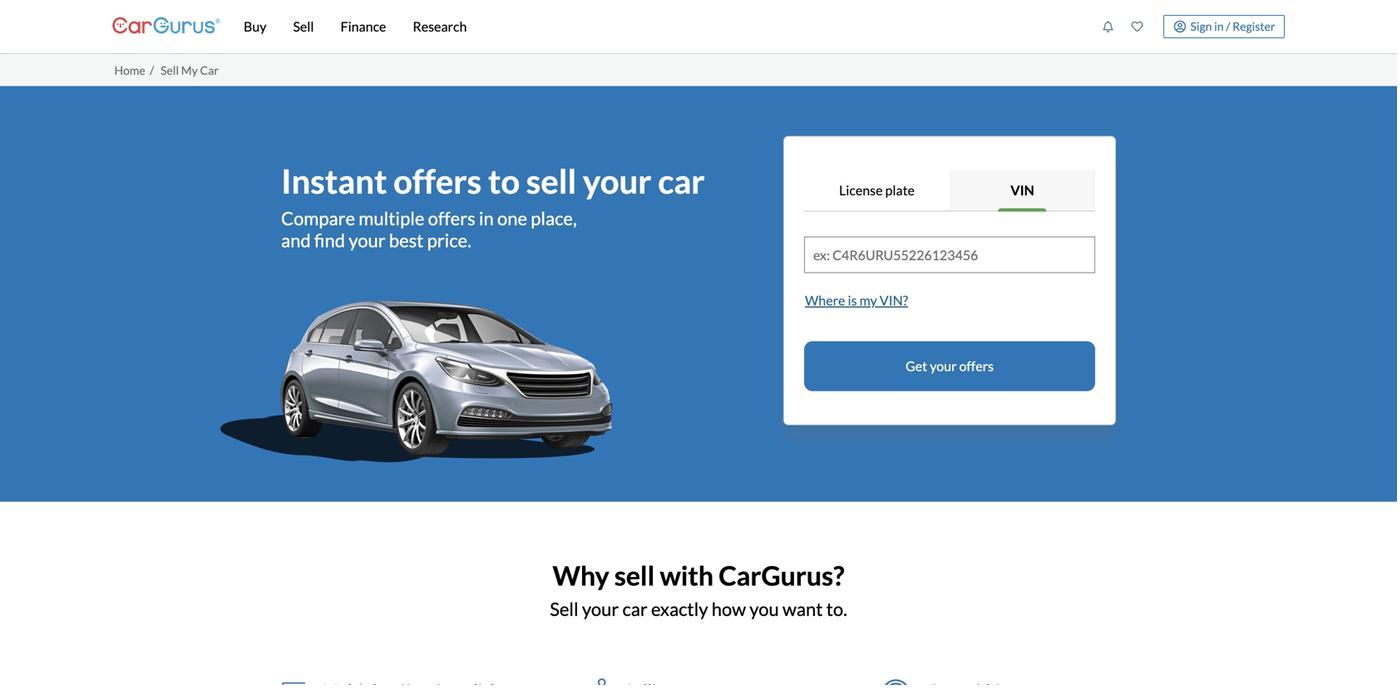 Task type: locate. For each thing, give the bounding box(es) containing it.
finance button
[[327, 0, 400, 53]]

register
[[1233, 19, 1275, 33]]

1 vertical spatial sell
[[615, 560, 655, 592]]

my
[[181, 63, 198, 77]]

tab list
[[804, 170, 1095, 212]]

home / sell my car
[[114, 63, 219, 77]]

0 vertical spatial offers
[[394, 161, 482, 201]]

0 horizontal spatial in
[[479, 208, 494, 229]]

your inside why sell with cargurus? sell your car exactly how you want to.
[[582, 599, 619, 620]]

you
[[750, 599, 779, 620]]

sell
[[293, 18, 314, 35], [161, 63, 179, 77], [550, 599, 579, 620]]

car inside the instant offers to sell your car compare multiple offers in one place, and find your best price.
[[658, 161, 705, 201]]

is
[[848, 292, 857, 309]]

0 horizontal spatial /
[[150, 63, 154, 77]]

best
[[389, 229, 424, 251]]

in
[[1214, 19, 1224, 33], [479, 208, 494, 229]]

sell button
[[280, 0, 327, 53]]

sell left my
[[161, 63, 179, 77]]

0 vertical spatial /
[[1226, 19, 1230, 33]]

sell left with
[[615, 560, 655, 592]]

research
[[413, 18, 467, 35]]

offers right get
[[959, 358, 994, 374]]

in inside menu item
[[1214, 19, 1224, 33]]

to
[[488, 161, 520, 201]]

in left one
[[479, 208, 494, 229]]

license
[[839, 182, 883, 198]]

1 horizontal spatial car
[[658, 161, 705, 201]]

/
[[1226, 19, 1230, 33], [150, 63, 154, 77]]

in right sign
[[1214, 19, 1224, 33]]

0 vertical spatial car
[[658, 161, 705, 201]]

1 horizontal spatial /
[[1226, 19, 1230, 33]]

your inside button
[[930, 358, 957, 374]]

offers up price.
[[428, 208, 475, 229]]

0 horizontal spatial car
[[623, 599, 648, 620]]

offers up multiple
[[394, 161, 482, 201]]

offers
[[394, 161, 482, 201], [428, 208, 475, 229], [959, 358, 994, 374]]

menu bar containing buy
[[220, 0, 1094, 53]]

sell inside dropdown button
[[293, 18, 314, 35]]

2 horizontal spatial sell
[[550, 599, 579, 620]]

2 vertical spatial offers
[[959, 358, 994, 374]]

sign in / register menu
[[1094, 6, 1285, 47]]

home link
[[114, 63, 145, 77]]

/ right the home at the top left
[[150, 63, 154, 77]]

1 vertical spatial in
[[479, 208, 494, 229]]

get your offers
[[906, 358, 994, 374]]

instant
[[281, 161, 387, 201]]

/ left register
[[1226, 19, 1230, 33]]

sell inside why sell with cargurus? sell your car exactly how you want to.
[[615, 560, 655, 592]]

find
[[314, 229, 345, 251]]

0 horizontal spatial sell
[[526, 161, 577, 201]]

where
[[805, 292, 845, 309]]

sell down why
[[550, 599, 579, 620]]

menu bar
[[220, 0, 1094, 53]]

user icon image
[[1174, 20, 1186, 33]]

sell right "buy" in the left top of the page
[[293, 18, 314, 35]]

1 horizontal spatial in
[[1214, 19, 1224, 33]]

ex: C4R6URU55226123456 field
[[805, 237, 1095, 272]]

your
[[583, 161, 652, 201], [349, 229, 386, 251], [930, 358, 957, 374], [582, 599, 619, 620]]

vin tab
[[950, 170, 1095, 212]]

/ inside menu item
[[1226, 19, 1230, 33]]

exactly
[[651, 599, 708, 620]]

in inside the instant offers to sell your car compare multiple offers in one place, and find your best price.
[[479, 208, 494, 229]]

1 horizontal spatial sell
[[293, 18, 314, 35]]

1 vertical spatial sell
[[161, 63, 179, 77]]

0 horizontal spatial sell
[[161, 63, 179, 77]]

sell
[[526, 161, 577, 201], [615, 560, 655, 592]]

cargurus logo homepage link link
[[112, 3, 220, 50]]

1 vertical spatial offers
[[428, 208, 475, 229]]

multiple
[[359, 208, 424, 229]]

offers inside button
[[959, 358, 994, 374]]

2 vertical spatial sell
[[550, 599, 579, 620]]

car
[[658, 161, 705, 201], [623, 599, 648, 620]]

0 vertical spatial sell
[[293, 18, 314, 35]]

cargurus?
[[719, 560, 845, 592]]

sign in / register
[[1191, 19, 1275, 33]]

1 vertical spatial car
[[623, 599, 648, 620]]

my
[[860, 292, 877, 309]]

plate
[[885, 182, 915, 198]]

0 vertical spatial in
[[1214, 19, 1224, 33]]

and
[[281, 229, 311, 251]]

1 horizontal spatial sell
[[615, 560, 655, 592]]

sell up place,
[[526, 161, 577, 201]]

0 vertical spatial sell
[[526, 161, 577, 201]]

tab list containing license plate
[[804, 170, 1095, 212]]



Task type: vqa. For each thing, say whether or not it's contained in the screenshot.
Good Deal
no



Task type: describe. For each thing, give the bounding box(es) containing it.
home
[[114, 63, 145, 77]]

car
[[200, 63, 219, 77]]

vin?
[[880, 292, 908, 309]]

why sell with cargurus? sell your car exactly how you want to.
[[550, 560, 847, 620]]

one
[[497, 208, 527, 229]]

get your offers button
[[804, 341, 1095, 391]]

get
[[906, 358, 927, 374]]

place,
[[531, 208, 577, 229]]

compare
[[281, 208, 355, 229]]

where is my vin?
[[805, 292, 908, 309]]

how
[[712, 599, 746, 620]]

with
[[660, 560, 714, 592]]

tab list inside "instant offers to sell your car" main content
[[804, 170, 1095, 212]]

finance
[[341, 18, 386, 35]]

instant offers to sell your car main content
[[100, 86, 1298, 685]]

why
[[553, 560, 609, 592]]

sign
[[1191, 19, 1212, 33]]

buy
[[244, 18, 267, 35]]

price.
[[427, 229, 471, 251]]

sign in / register link
[[1164, 15, 1285, 38]]

saved cars image
[[1132, 21, 1143, 32]]

open notifications image
[[1102, 21, 1114, 32]]

license plate
[[839, 182, 915, 198]]

vin
[[1011, 182, 1034, 198]]

research button
[[400, 0, 480, 53]]

to.
[[826, 599, 847, 620]]

buy button
[[230, 0, 280, 53]]

car image
[[219, 300, 613, 464]]

want
[[783, 599, 823, 620]]

where is my vin? button
[[804, 290, 909, 311]]

sign in / register menu item
[[1152, 15, 1285, 38]]

1 vertical spatial /
[[150, 63, 154, 77]]

license plate tab
[[804, 170, 950, 212]]

car inside why sell with cargurus? sell your car exactly how you want to.
[[623, 599, 648, 620]]

sell inside the instant offers to sell your car compare multiple offers in one place, and find your best price.
[[526, 161, 577, 201]]

sell inside why sell with cargurus? sell your car exactly how you want to.
[[550, 599, 579, 620]]

cargurus logo homepage link image
[[112, 3, 220, 50]]

instant offers to sell your car compare multiple offers in one place, and find your best price.
[[281, 161, 705, 251]]



